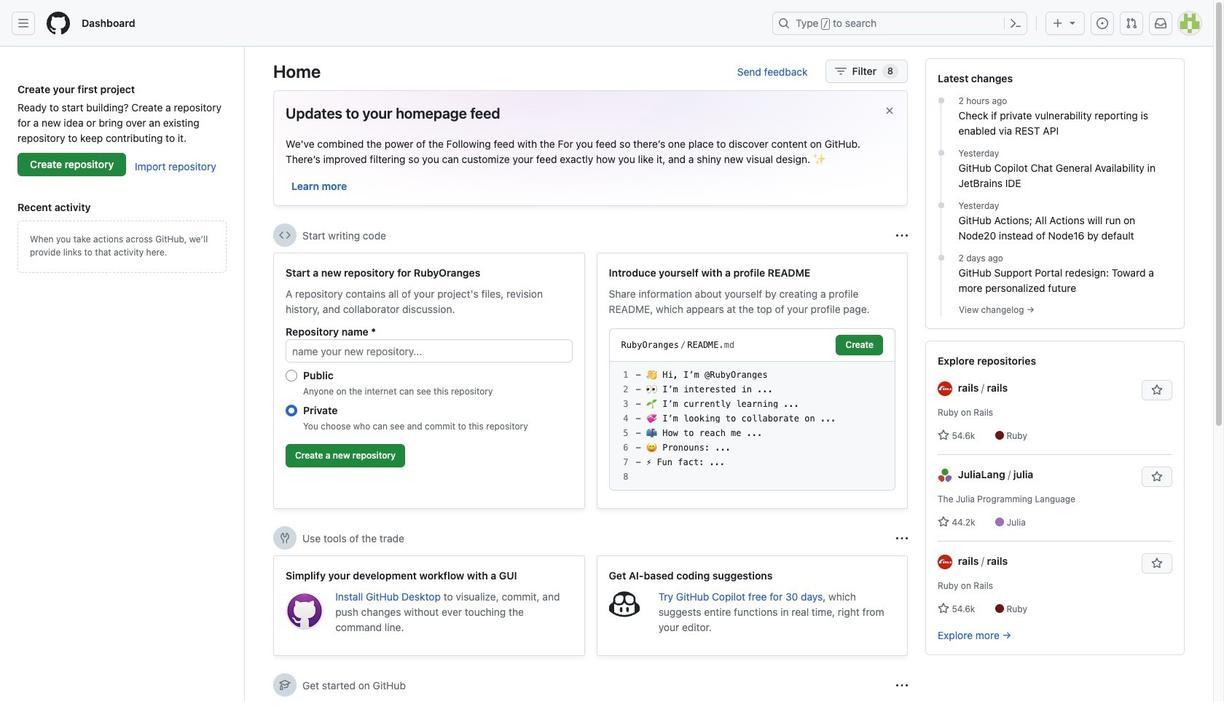 Task type: locate. For each thing, give the bounding box(es) containing it.
star image for @rails profile image
[[938, 430, 949, 442]]

3 dot fill image from the top
[[935, 200, 947, 211]]

star image
[[938, 430, 949, 442], [938, 603, 949, 615]]

star image up @julialang profile icon
[[938, 430, 949, 442]]

2 dot fill image from the top
[[935, 147, 947, 159]]

star image for @rails profile icon
[[938, 603, 949, 615]]

1 dot fill image from the top
[[935, 95, 947, 106]]

0 vertical spatial why am i seeing this? image
[[896, 230, 908, 242]]

name your new repository... text field
[[286, 340, 572, 363]]

2 why am i seeing this? image from the top
[[896, 533, 908, 545]]

None radio
[[286, 370, 297, 382], [286, 405, 297, 417], [286, 370, 297, 382], [286, 405, 297, 417]]

plus image
[[1052, 17, 1064, 29]]

explore repositories navigation
[[925, 341, 1185, 656]]

dot fill image
[[935, 95, 947, 106], [935, 147, 947, 159], [935, 200, 947, 211], [935, 252, 947, 264]]

why am i seeing this? image
[[896, 230, 908, 242], [896, 533, 908, 545], [896, 680, 908, 692]]

0 vertical spatial star this repository image
[[1151, 471, 1163, 483]]

0 vertical spatial star image
[[938, 430, 949, 442]]

1 vertical spatial why am i seeing this? image
[[896, 533, 908, 545]]

2 vertical spatial why am i seeing this? image
[[896, 680, 908, 692]]

introduce yourself with a profile readme element
[[596, 253, 908, 509]]

@rails profile image
[[938, 555, 952, 570]]

filter image
[[835, 66, 846, 77]]

x image
[[884, 105, 896, 117]]

1 vertical spatial star this repository image
[[1151, 558, 1163, 570]]

1 star this repository image from the top
[[1151, 471, 1163, 483]]

command palette image
[[1010, 17, 1022, 29]]

1 vertical spatial star image
[[938, 603, 949, 615]]

simplify your development workflow with a gui element
[[273, 556, 585, 657]]

star this repository image for @julialang profile icon
[[1151, 471, 1163, 483]]

None submit
[[836, 335, 883, 356]]

star image down @rails profile icon
[[938, 603, 949, 615]]

2 star image from the top
[[938, 603, 949, 615]]

star this repository image
[[1151, 471, 1163, 483], [1151, 558, 1163, 570]]

4 dot fill image from the top
[[935, 252, 947, 264]]

issue opened image
[[1097, 17, 1108, 29]]

2 star this repository image from the top
[[1151, 558, 1163, 570]]

1 why am i seeing this? image from the top
[[896, 230, 908, 242]]

1 star image from the top
[[938, 430, 949, 442]]

@rails profile image
[[938, 382, 952, 397]]

none submit inside introduce yourself with a profile readme element
[[836, 335, 883, 356]]

star this repository image for @rails profile icon
[[1151, 558, 1163, 570]]

code image
[[279, 230, 291, 241]]



Task type: vqa. For each thing, say whether or not it's contained in the screenshot.
mortar board icon
yes



Task type: describe. For each thing, give the bounding box(es) containing it.
notifications image
[[1155, 17, 1167, 29]]

get ai-based coding suggestions element
[[596, 556, 908, 657]]

star image
[[938, 517, 949, 528]]

why am i seeing this? image for get ai-based coding suggestions element
[[896, 533, 908, 545]]

star this repository image
[[1151, 385, 1163, 396]]

why am i seeing this? image for introduce yourself with a profile readme element
[[896, 230, 908, 242]]

git pull request image
[[1126, 17, 1137, 29]]

tools image
[[279, 533, 291, 544]]

homepage image
[[47, 12, 70, 35]]

3 why am i seeing this? image from the top
[[896, 680, 908, 692]]

start a new repository element
[[273, 253, 585, 509]]

@julialang profile image
[[938, 469, 952, 483]]

triangle down image
[[1067, 17, 1078, 28]]

explore element
[[925, 58, 1185, 702]]

mortar board image
[[279, 680, 291, 692]]

github desktop image
[[286, 592, 324, 630]]



